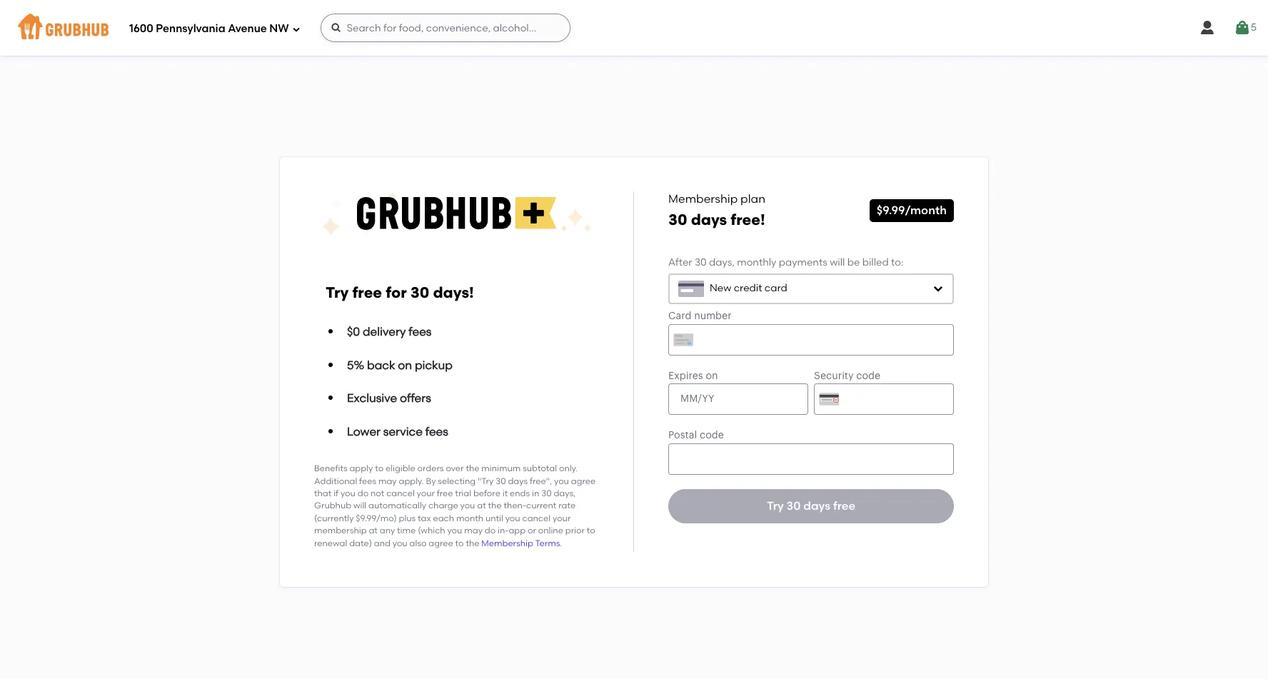 Task type: vqa. For each thing, say whether or not it's contained in the screenshot.
Try
yes



Task type: describe. For each thing, give the bounding box(es) containing it.
tax
[[418, 513, 431, 523]]

charge
[[428, 501, 458, 511]]

2 vertical spatial the
[[466, 538, 480, 548]]

service
[[383, 425, 423, 438]]

1 horizontal spatial svg image
[[933, 283, 944, 294]]

main navigation navigation
[[0, 0, 1268, 56]]

back
[[367, 358, 395, 372]]

apply
[[350, 464, 373, 474]]

1 vertical spatial the
[[488, 501, 502, 511]]

online
[[538, 526, 563, 536]]

1 horizontal spatial will
[[830, 257, 845, 269]]

membership plan 30 days free!
[[668, 192, 766, 229]]

you down only.
[[554, 476, 569, 486]]

if
[[334, 489, 339, 499]]

avenue
[[228, 22, 267, 35]]

month
[[456, 513, 484, 523]]

for
[[386, 283, 407, 301]]

automatically
[[369, 501, 426, 511]]

on
[[398, 358, 412, 372]]

try 30 days free
[[767, 499, 856, 513]]

membership for 30
[[668, 192, 738, 206]]

you down then-
[[505, 513, 520, 523]]

terms
[[535, 538, 560, 548]]

prior
[[565, 526, 585, 536]]

$0
[[347, 325, 360, 338]]

after
[[668, 257, 692, 269]]

minimum
[[482, 464, 521, 474]]

lower service fees
[[347, 425, 448, 438]]

time
[[397, 526, 416, 536]]

exclusive
[[347, 391, 397, 405]]

only.
[[559, 464, 578, 474]]

free inside "benefits apply to eligible orders over the minimum subtotal only. additional fees may apply. by selecting "try 30 days free", you agree that if you do not cancel your free trial before it ends in 30 days, grubhub will automatically charge you at the then-current rate (currently $9.99/mo) plus tax each month until you cancel your membership at any time (which you may do in-app or online prior to renewal date) and you also agree to the"
[[437, 489, 453, 499]]

credit
[[734, 282, 762, 294]]

plus
[[399, 513, 416, 523]]

0 vertical spatial do
[[358, 489, 369, 499]]

grubhub
[[314, 501, 351, 511]]

free!
[[731, 211, 765, 229]]

by
[[426, 476, 436, 486]]

lower
[[347, 425, 381, 438]]

30 inside "membership plan 30 days free!"
[[668, 211, 687, 229]]

svg image inside 5 button
[[1234, 19, 1251, 36]]

you down time at the bottom
[[393, 538, 408, 548]]

offers
[[400, 391, 431, 405]]

in-
[[498, 526, 509, 536]]

and
[[374, 538, 391, 548]]

days!
[[433, 283, 474, 301]]

0 vertical spatial cancel
[[386, 489, 415, 499]]

apply.
[[399, 476, 424, 486]]

0 horizontal spatial svg image
[[330, 22, 342, 34]]

0 horizontal spatial free
[[352, 283, 382, 301]]

0 vertical spatial may
[[378, 476, 397, 486]]

0 vertical spatial agree
[[571, 476, 596, 486]]

fees for lower service fees
[[425, 425, 448, 438]]

(currently
[[314, 513, 354, 523]]

plan
[[741, 192, 766, 206]]

delivery
[[363, 325, 406, 338]]

or
[[528, 526, 536, 536]]

$9.99/mo)
[[356, 513, 397, 523]]

benefits
[[314, 464, 347, 474]]

not
[[371, 489, 384, 499]]

payments
[[779, 257, 828, 269]]

membership terms link
[[482, 538, 560, 548]]

$0 delivery fees
[[347, 325, 432, 338]]

also
[[410, 538, 427, 548]]

5%
[[347, 358, 364, 372]]

5 button
[[1234, 15, 1257, 41]]

card
[[765, 282, 787, 294]]

until
[[486, 513, 503, 523]]

after 30 days, monthly payments will be billed to:
[[668, 257, 904, 269]]

free inside button
[[833, 499, 856, 513]]

ends
[[510, 489, 530, 499]]

5
[[1251, 21, 1257, 33]]

exclusive offers
[[347, 391, 431, 405]]

you up month
[[460, 501, 475, 511]]



Task type: locate. For each thing, give the bounding box(es) containing it.
days inside button
[[804, 499, 831, 513]]

0 horizontal spatial agree
[[429, 538, 453, 548]]

2 horizontal spatial svg image
[[1199, 19, 1216, 36]]

do
[[358, 489, 369, 499], [485, 526, 496, 536]]

that
[[314, 489, 332, 499]]

1 horizontal spatial days,
[[709, 257, 735, 269]]

1 horizontal spatial agree
[[571, 476, 596, 486]]

30 inside button
[[787, 499, 801, 513]]

at down '$9.99/mo)'
[[369, 526, 378, 536]]

current
[[526, 501, 557, 511]]

trial
[[455, 489, 471, 499]]

"try
[[478, 476, 494, 486]]

1 vertical spatial at
[[369, 526, 378, 536]]

will up '$9.99/mo)'
[[353, 501, 366, 511]]

0 vertical spatial the
[[466, 464, 480, 474]]

over
[[446, 464, 464, 474]]

to down month
[[455, 538, 464, 548]]

1 horizontal spatial at
[[477, 501, 486, 511]]

fees down "apply" at the bottom left of page
[[359, 476, 376, 486]]

cancel
[[386, 489, 415, 499], [522, 513, 551, 523]]

the up until at the bottom left of the page
[[488, 501, 502, 511]]

0 horizontal spatial cancel
[[386, 489, 415, 499]]

0 vertical spatial at
[[477, 501, 486, 511]]

0 horizontal spatial membership
[[482, 538, 533, 548]]

you right if
[[341, 489, 356, 499]]

1 vertical spatial days
[[508, 476, 528, 486]]

benefits apply to eligible orders over the minimum subtotal only. additional fees may apply. by selecting "try 30 days free", you agree that if you do not cancel your free trial before it ends in 30 days, grubhub will automatically charge you at the then-current rate (currently $9.99/mo) plus tax each month until you cancel your membership at any time (which you may do in-app or online prior to renewal date) and you also agree to the
[[314, 464, 596, 548]]

1 vertical spatial try
[[767, 499, 784, 513]]

0 vertical spatial will
[[830, 257, 845, 269]]

free",
[[530, 476, 552, 486]]

your down 'rate'
[[553, 513, 571, 523]]

in
[[532, 489, 539, 499]]

0 horizontal spatial do
[[358, 489, 369, 499]]

2 vertical spatial days
[[804, 499, 831, 513]]

app
[[509, 526, 526, 536]]

1 horizontal spatial do
[[485, 526, 496, 536]]

at down before
[[477, 501, 486, 511]]

0 vertical spatial fees
[[409, 325, 432, 338]]

be
[[848, 257, 860, 269]]

selecting
[[438, 476, 476, 486]]

cancel up or
[[522, 513, 551, 523]]

membership
[[314, 526, 367, 536]]

at
[[477, 501, 486, 511], [369, 526, 378, 536]]

1 vertical spatial days,
[[554, 489, 576, 499]]

try inside button
[[767, 499, 784, 513]]

0 horizontal spatial try
[[326, 283, 349, 301]]

pickup
[[415, 358, 453, 372]]

1600 pennsylvania avenue nw
[[129, 22, 289, 35]]

1 vertical spatial your
[[553, 513, 571, 523]]

date)
[[349, 538, 372, 548]]

1 horizontal spatial cancel
[[522, 513, 551, 523]]

try for try free for 30 days!
[[326, 283, 349, 301]]

days, inside "benefits apply to eligible orders over the minimum subtotal only. additional fees may apply. by selecting "try 30 days free", you agree that if you do not cancel your free trial before it ends in 30 days, grubhub will automatically charge you at the then-current rate (currently $9.99/mo) plus tax each month until you cancel your membership at any time (which you may do in-app or online prior to renewal date) and you also agree to the"
[[554, 489, 576, 499]]

days, up new in the right top of the page
[[709, 257, 735, 269]]

1 vertical spatial do
[[485, 526, 496, 536]]

1 vertical spatial will
[[353, 501, 366, 511]]

0 horizontal spatial to
[[375, 464, 384, 474]]

2 horizontal spatial days
[[804, 499, 831, 513]]

1 horizontal spatial try
[[767, 499, 784, 513]]

try for try 30 days free
[[767, 499, 784, 513]]

(which
[[418, 526, 445, 536]]

Search for food, convenience, alcohol... search field
[[320, 14, 570, 42]]

monthly
[[737, 257, 777, 269]]

30
[[668, 211, 687, 229], [695, 257, 707, 269], [410, 283, 429, 301], [496, 476, 506, 486], [541, 489, 552, 499], [787, 499, 801, 513]]

try 30 days free button
[[668, 489, 954, 523]]

0 vertical spatial days
[[691, 211, 727, 229]]

may up not at the left bottom of page
[[378, 476, 397, 486]]

agree down the (which
[[429, 538, 453, 548]]

will left be
[[830, 257, 845, 269]]

will inside "benefits apply to eligible orders over the minimum subtotal only. additional fees may apply. by selecting "try 30 days free", you agree that if you do not cancel your free trial before it ends in 30 days, grubhub will automatically charge you at the then-current rate (currently $9.99/mo) plus tax each month until you cancel your membership at any time (which you may do in-app or online prior to renewal date) and you also agree to the"
[[353, 501, 366, 511]]

svg image
[[1199, 19, 1216, 36], [330, 22, 342, 34], [933, 283, 944, 294]]

fees
[[409, 325, 432, 338], [425, 425, 448, 438], [359, 476, 376, 486]]

may
[[378, 476, 397, 486], [464, 526, 483, 536]]

eligible
[[386, 464, 415, 474]]

days
[[691, 211, 727, 229], [508, 476, 528, 486], [804, 499, 831, 513]]

membership up free! at the right
[[668, 192, 738, 206]]

1600
[[129, 22, 153, 35]]

1 vertical spatial to
[[587, 526, 595, 536]]

1 vertical spatial membership
[[482, 538, 533, 548]]

renewal
[[314, 538, 347, 548]]

each
[[433, 513, 454, 523]]

pennsylvania
[[156, 22, 225, 35]]

you
[[554, 476, 569, 486], [341, 489, 356, 499], [460, 501, 475, 511], [505, 513, 520, 523], [447, 526, 462, 536], [393, 538, 408, 548]]

fees for $0 delivery fees
[[409, 325, 432, 338]]

you down each at bottom left
[[447, 526, 462, 536]]

new credit card
[[710, 282, 787, 294]]

try free for 30 days!
[[326, 283, 474, 301]]

membership
[[668, 192, 738, 206], [482, 538, 533, 548]]

days inside "benefits apply to eligible orders over the minimum subtotal only. additional fees may apply. by selecting "try 30 days free", you agree that if you do not cancel your free trial before it ends in 30 days, grubhub will automatically charge you at the then-current rate (currently $9.99/mo) plus tax each month until you cancel your membership at any time (which you may do in-app or online prior to renewal date) and you also agree to the"
[[508, 476, 528, 486]]

fees inside "benefits apply to eligible orders over the minimum subtotal only. additional fees may apply. by selecting "try 30 days free", you agree that if you do not cancel your free trial before it ends in 30 days, grubhub will automatically charge you at the then-current rate (currently $9.99/mo) plus tax each month until you cancel your membership at any time (which you may do in-app or online prior to renewal date) and you also agree to the"
[[359, 476, 376, 486]]

0 horizontal spatial your
[[417, 489, 435, 499]]

1 horizontal spatial to
[[455, 538, 464, 548]]

days inside "membership plan 30 days free!"
[[691, 211, 727, 229]]

nw
[[269, 22, 289, 35]]

any
[[380, 526, 395, 536]]

new
[[710, 282, 732, 294]]

before
[[473, 489, 501, 499]]

0 horizontal spatial will
[[353, 501, 366, 511]]

orders
[[417, 464, 444, 474]]

1 horizontal spatial your
[[553, 513, 571, 523]]

membership for .
[[482, 538, 533, 548]]

svg image
[[1234, 19, 1251, 36], [292, 25, 300, 33]]

your
[[417, 489, 435, 499], [553, 513, 571, 523]]

0 vertical spatial to
[[375, 464, 384, 474]]

cancel up automatically
[[386, 489, 415, 499]]

billed
[[862, 257, 889, 269]]

1 horizontal spatial may
[[464, 526, 483, 536]]

1 horizontal spatial days
[[691, 211, 727, 229]]

2 vertical spatial to
[[455, 538, 464, 548]]

membership inside "membership plan 30 days free!"
[[668, 192, 738, 206]]

0 horizontal spatial days,
[[554, 489, 576, 499]]

the right over
[[466, 464, 480, 474]]

1 horizontal spatial free
[[437, 489, 453, 499]]

2 vertical spatial fees
[[359, 476, 376, 486]]

days,
[[709, 257, 735, 269], [554, 489, 576, 499]]

5% back on pickup
[[347, 358, 453, 372]]

0 vertical spatial your
[[417, 489, 435, 499]]

0 horizontal spatial may
[[378, 476, 397, 486]]

1 vertical spatial agree
[[429, 538, 453, 548]]

.
[[560, 538, 562, 548]]

additional
[[314, 476, 357, 486]]

to
[[375, 464, 384, 474], [587, 526, 595, 536], [455, 538, 464, 548]]

0 horizontal spatial svg image
[[292, 25, 300, 33]]

to right prior
[[587, 526, 595, 536]]

subtotal
[[523, 464, 557, 474]]

then-
[[504, 501, 526, 511]]

1 horizontal spatial svg image
[[1234, 19, 1251, 36]]

2 horizontal spatial to
[[587, 526, 595, 536]]

membership logo image
[[321, 191, 593, 237]]

membership terms .
[[482, 538, 562, 548]]

1 vertical spatial fees
[[425, 425, 448, 438]]

do left not at the left bottom of page
[[358, 489, 369, 499]]

it
[[503, 489, 508, 499]]

2 horizontal spatial free
[[833, 499, 856, 513]]

fees right service
[[425, 425, 448, 438]]

to:
[[891, 257, 904, 269]]

0 vertical spatial try
[[326, 283, 349, 301]]

fees right delivery
[[409, 325, 432, 338]]

days, up 'rate'
[[554, 489, 576, 499]]

agree
[[571, 476, 596, 486], [429, 538, 453, 548]]

0 horizontal spatial days
[[508, 476, 528, 486]]

1 vertical spatial cancel
[[522, 513, 551, 523]]

$9.99/month
[[877, 203, 947, 217]]

the down month
[[466, 538, 480, 548]]

agree down only.
[[571, 476, 596, 486]]

0 vertical spatial days,
[[709, 257, 735, 269]]

1 horizontal spatial membership
[[668, 192, 738, 206]]

try
[[326, 283, 349, 301], [767, 499, 784, 513]]

your down by
[[417, 489, 435, 499]]

rate
[[559, 501, 576, 511]]

will
[[830, 257, 845, 269], [353, 501, 366, 511]]

1 vertical spatial may
[[464, 526, 483, 536]]

do left in-
[[485, 526, 496, 536]]

may down month
[[464, 526, 483, 536]]

membership down in-
[[482, 538, 533, 548]]

0 horizontal spatial at
[[369, 526, 378, 536]]

0 vertical spatial membership
[[668, 192, 738, 206]]

to right "apply" at the bottom left of page
[[375, 464, 384, 474]]



